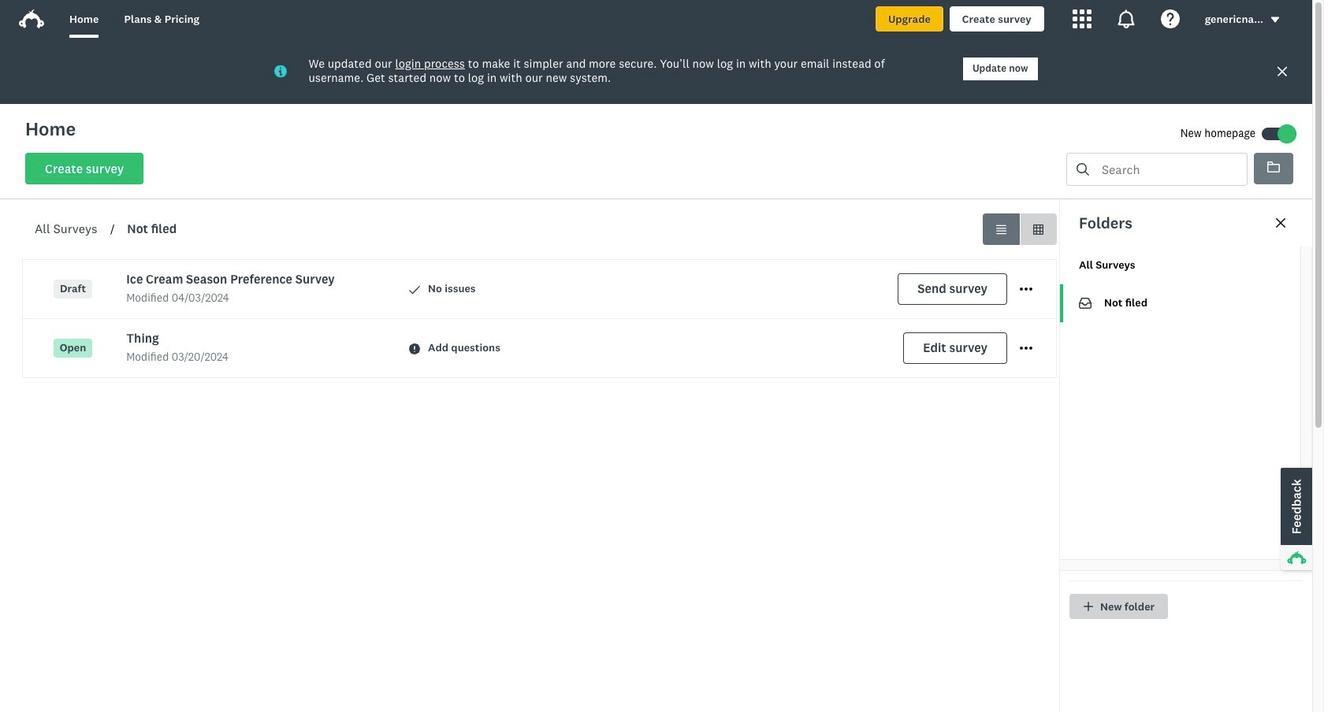 Task type: vqa. For each thing, say whether or not it's contained in the screenshot.
not filled "image"
no



Task type: locate. For each thing, give the bounding box(es) containing it.
not filed image
[[1080, 298, 1092, 309]]

products icon image
[[1073, 9, 1092, 28], [1073, 9, 1092, 28]]

2 folders image from the top
[[1268, 162, 1281, 173]]

dialog
[[1060, 200, 1313, 713]]

response based pricing icon image
[[1099, 518, 1149, 569]]

2 brand logo image from the top
[[19, 9, 44, 28]]

2 open menu image from the top
[[1021, 342, 1033, 355]]

open menu image
[[1021, 283, 1033, 296]]

open menu image for "no issues" image
[[1021, 288, 1033, 291]]

help icon image
[[1161, 9, 1180, 28]]

1 folders image from the top
[[1268, 161, 1281, 174]]

3 open menu image from the top
[[1021, 347, 1033, 350]]

brand logo image
[[19, 6, 44, 32], [19, 9, 44, 28]]

1 open menu image from the top
[[1021, 288, 1033, 291]]

open menu image
[[1021, 288, 1033, 291], [1021, 342, 1033, 355], [1021, 347, 1033, 350]]

group
[[983, 214, 1058, 245]]

dropdown arrow icon image
[[1271, 14, 1282, 25], [1272, 17, 1280, 23]]

warning image
[[409, 343, 420, 355]]

folders image
[[1268, 161, 1281, 174], [1268, 162, 1281, 173]]



Task type: describe. For each thing, give the bounding box(es) containing it.
1 brand logo image from the top
[[19, 6, 44, 32]]

search image
[[1077, 163, 1090, 176]]

no issues image
[[409, 284, 420, 295]]

Search text field
[[1090, 154, 1248, 185]]

notification center icon image
[[1117, 9, 1136, 28]]

open menu image for warning image
[[1021, 347, 1033, 350]]

search image
[[1077, 163, 1090, 176]]

new folder image
[[1084, 602, 1094, 612]]

not filed image
[[1080, 297, 1092, 310]]

new folder image
[[1084, 602, 1095, 613]]

x image
[[1277, 65, 1289, 78]]



